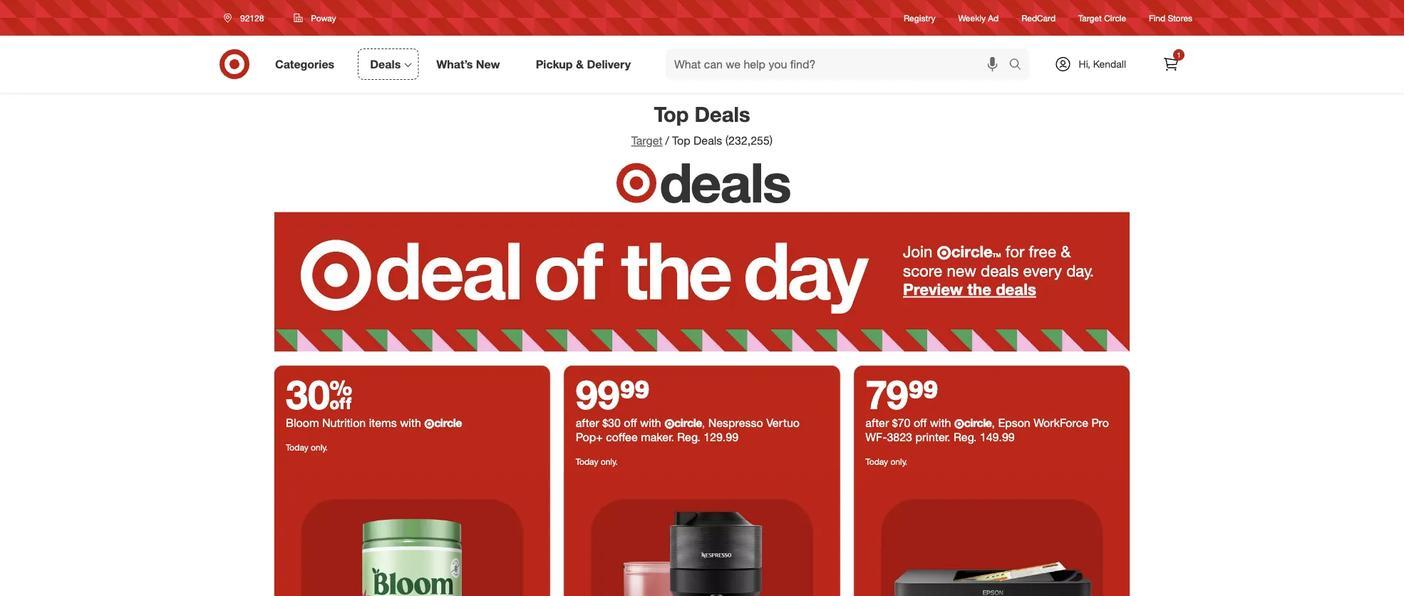 Task type: vqa. For each thing, say whether or not it's contained in the screenshot.
IMAGE OF BLUE SKY 2024 PLANNER 7"X9" WEEKLY/MONTHLY SUSTAINABLE COVER DEEP GREEN
no



Task type: locate. For each thing, give the bounding box(es) containing it.
today only. for 79 99
[[866, 456, 908, 467]]

deals inside deals link
[[370, 57, 401, 71]]

new
[[947, 260, 977, 280]]

target
[[1079, 12, 1102, 23], [632, 134, 663, 148]]

weekly ad link
[[959, 12, 999, 24]]

deals right the
[[996, 280, 1037, 299]]

registry
[[904, 12, 936, 23]]

1 horizontal spatial &
[[1061, 241, 1071, 261]]

1 , from the left
[[702, 416, 705, 430]]

today only. down wf-
[[866, 456, 908, 467]]

1 vertical spatial top
[[672, 134, 691, 148]]

2 after from the left
[[866, 416, 889, 430]]

0 vertical spatial deals
[[370, 57, 401, 71]]

1 horizontal spatial after
[[866, 416, 889, 430]]

& right pickup
[[576, 57, 584, 71]]

deals link
[[358, 48, 419, 80]]

2 99 from the left
[[620, 370, 650, 418]]

1 vertical spatial deals
[[695, 101, 750, 127]]

& right free
[[1061, 241, 1071, 261]]

target left circle
[[1079, 12, 1102, 23]]

1 after from the left
[[576, 416, 599, 430]]

only.
[[311, 442, 328, 453], [601, 456, 618, 467], [891, 456, 908, 467]]

after $70 off with
[[866, 416, 955, 430]]

target deal of the day image for after $30 off with
[[564, 473, 840, 596]]

pickup
[[536, 57, 573, 71]]

, for 99 99
[[702, 416, 705, 430]]

1 with from the left
[[400, 416, 421, 430]]

,
[[702, 416, 705, 430], [992, 416, 995, 430]]

99
[[576, 370, 620, 418], [620, 370, 650, 418], [909, 370, 939, 418]]

129.99
[[704, 430, 739, 444]]

1 vertical spatial &
[[1061, 241, 1071, 261]]

circle
[[952, 241, 993, 261], [434, 416, 462, 430], [674, 416, 702, 430], [964, 416, 992, 430]]

after up wf-
[[866, 416, 889, 430]]

0 horizontal spatial off
[[624, 416, 637, 430]]

0 horizontal spatial reg.
[[678, 430, 701, 444]]

0 horizontal spatial only.
[[311, 442, 328, 453]]

target circle link
[[1079, 12, 1127, 24]]

after $30 off with
[[576, 416, 665, 430]]

with
[[400, 416, 421, 430], [640, 416, 661, 430], [930, 416, 951, 430]]

after up pop+ coffee
[[576, 416, 599, 430]]

3 99 from the left
[[909, 370, 939, 418]]

redcard
[[1022, 12, 1056, 23]]

0 vertical spatial target
[[1079, 12, 1102, 23]]

target circle
[[1079, 12, 1127, 23]]

1 vertical spatial target
[[632, 134, 663, 148]]

2 off from the left
[[914, 416, 927, 430]]

79 99
[[866, 370, 939, 418]]

target deal of the day image
[[275, 212, 1130, 351], [854, 473, 1130, 596], [275, 473, 550, 596], [564, 473, 840, 596]]

0 horizontal spatial ,
[[702, 416, 705, 430]]

the
[[968, 280, 992, 299]]

nespresso
[[709, 416, 763, 430]]

target deal of the day image for bloom nutrition items with
[[275, 473, 550, 596]]

2 , from the left
[[992, 416, 995, 430]]

top
[[654, 101, 689, 127], [672, 134, 691, 148]]

What can we help you find? suggestions appear below search field
[[666, 48, 1013, 80]]

1 reg. from the left
[[678, 430, 701, 444]]

99 for 99
[[620, 370, 650, 418]]

nutrition
[[322, 416, 366, 430]]

1 horizontal spatial only.
[[601, 456, 618, 467]]

delivery
[[587, 57, 631, 71]]

workforce
[[1034, 416, 1089, 430]]

today down wf-
[[866, 456, 888, 467]]

new
[[476, 57, 500, 71]]

92128 button
[[215, 5, 279, 31]]

149.99
[[980, 430, 1015, 444]]

off
[[624, 416, 637, 430], [914, 416, 927, 430]]

off for 79
[[914, 416, 927, 430]]

1 off from the left
[[624, 416, 637, 430]]

deals up (232,255)
[[695, 101, 750, 127]]

with up printer.
[[930, 416, 951, 430]]

0 vertical spatial &
[[576, 57, 584, 71]]

every
[[1024, 260, 1062, 280]]

search
[[1003, 59, 1037, 72]]

2 horizontal spatial with
[[930, 416, 951, 430]]

today down 'bloom'
[[286, 442, 309, 453]]

poway
[[311, 12, 336, 23]]

reg.
[[678, 430, 701, 444], [954, 430, 977, 444]]

2 reg. from the left
[[954, 430, 977, 444]]

0 horizontal spatial today only.
[[286, 442, 328, 453]]

$70
[[893, 416, 911, 430]]

deals
[[660, 149, 791, 215], [981, 260, 1019, 280], [996, 280, 1037, 299]]

, for 79 99
[[992, 416, 995, 430]]

reg. inside , nespresso vertuo pop+ coffee maker. reg. 129.99
[[678, 430, 701, 444]]

only. down 3823
[[891, 456, 908, 467]]

join ◎ circle tm
[[903, 241, 1001, 261]]

only. for 79
[[891, 456, 908, 467]]

off right the $70
[[914, 416, 927, 430]]

1 horizontal spatial reg.
[[954, 430, 977, 444]]

target left /
[[632, 134, 663, 148]]

today only. down 'bloom'
[[286, 442, 328, 453]]

for
[[1006, 241, 1025, 261]]

, inside the , epson workforce pro wf-3823 printer. reg. 149.99
[[992, 416, 995, 430]]

tm
[[993, 252, 1001, 258]]

deals down the tm
[[981, 260, 1019, 280]]

deals
[[370, 57, 401, 71], [695, 101, 750, 127], [694, 134, 722, 148]]

find stores
[[1149, 12, 1193, 23]]

1 horizontal spatial with
[[640, 416, 661, 430]]

today only.
[[286, 442, 328, 453], [576, 456, 618, 467], [866, 456, 908, 467]]

0 horizontal spatial after
[[576, 416, 599, 430]]

preview
[[903, 280, 963, 299]]

1 horizontal spatial today
[[576, 456, 599, 467]]

bloom nutrition items with
[[286, 416, 424, 430]]

vertuo
[[767, 416, 800, 430]]

what's new
[[437, 57, 500, 71]]

99 up maker.
[[620, 370, 650, 418]]

deals left what's
[[370, 57, 401, 71]]

what's new link
[[424, 48, 518, 80]]

top right /
[[672, 134, 691, 148]]

off for 99
[[624, 416, 637, 430]]

only. down pop+ coffee
[[601, 456, 618, 467]]

0 horizontal spatial with
[[400, 416, 421, 430]]

stores
[[1168, 12, 1193, 23]]

92128
[[240, 12, 264, 23]]

0 horizontal spatial target
[[632, 134, 663, 148]]

2 horizontal spatial today only.
[[866, 456, 908, 467]]

0 horizontal spatial &
[[576, 57, 584, 71]]

only. for 99
[[601, 456, 618, 467]]

today
[[286, 442, 309, 453], [576, 456, 599, 467], [866, 456, 888, 467]]

2 horizontal spatial today
[[866, 456, 888, 467]]

, up 149.99
[[992, 416, 995, 430]]

find
[[1149, 12, 1166, 23]]

99 up pop+ coffee
[[576, 370, 620, 418]]

deals right /
[[694, 134, 722, 148]]

only. down 'bloom'
[[311, 442, 328, 453]]

1 horizontal spatial target
[[1079, 12, 1102, 23]]

reg. left 149.99
[[954, 430, 977, 444]]

printer.
[[916, 430, 951, 444]]

2 with from the left
[[640, 416, 661, 430]]

with up maker.
[[640, 416, 661, 430]]

reg. right maker.
[[678, 430, 701, 444]]

top up /
[[654, 101, 689, 127]]

1 horizontal spatial ,
[[992, 416, 995, 430]]

, up 129.99
[[702, 416, 705, 430]]

1 link
[[1156, 48, 1187, 80]]

today down pop+ coffee
[[576, 456, 599, 467]]

with right items
[[400, 416, 421, 430]]

after
[[576, 416, 599, 430], [866, 416, 889, 430]]

3 with from the left
[[930, 416, 951, 430]]

, epson workforce pro wf-3823 printer. reg. 149.99
[[866, 416, 1109, 444]]

& inside pickup & delivery link
[[576, 57, 584, 71]]

1 horizontal spatial today only.
[[576, 456, 618, 467]]

circle
[[1105, 12, 1127, 23]]

with for 99
[[640, 416, 661, 430]]

, inside , nespresso vertuo pop+ coffee maker. reg. 129.99
[[702, 416, 705, 430]]

today for 99
[[576, 456, 599, 467]]

1 horizontal spatial off
[[914, 416, 927, 430]]

99 up printer.
[[909, 370, 939, 418]]

join
[[903, 241, 933, 261]]

today only. down pop+ coffee
[[576, 456, 618, 467]]

&
[[576, 57, 584, 71], [1061, 241, 1071, 261]]

off right $30
[[624, 416, 637, 430]]

2 horizontal spatial only.
[[891, 456, 908, 467]]



Task type: describe. For each thing, give the bounding box(es) containing it.
99 99
[[576, 370, 650, 418]]

circle for after $30 off with
[[674, 416, 702, 430]]

today only. for 99 99
[[576, 456, 618, 467]]

30
[[286, 370, 352, 418]]

$30
[[603, 416, 621, 430]]

redcard link
[[1022, 12, 1056, 24]]

score
[[903, 260, 943, 280]]

deals down (232,255)
[[660, 149, 791, 215]]

pickup & delivery
[[536, 57, 631, 71]]

categories link
[[263, 48, 352, 80]]

0 horizontal spatial today
[[286, 442, 309, 453]]

items
[[369, 416, 397, 430]]

0 vertical spatial top
[[654, 101, 689, 127]]

wf-
[[866, 430, 887, 444]]

, nespresso vertuo pop+ coffee maker. reg. 129.99
[[576, 416, 800, 444]]

target image
[[614, 160, 660, 206]]

1 99 from the left
[[576, 370, 620, 418]]

with for 79
[[930, 416, 951, 430]]

target inside top deals target / top deals (232,255)
[[632, 134, 663, 148]]

ad
[[988, 12, 999, 23]]

79
[[866, 370, 909, 418]]

free
[[1029, 241, 1057, 261]]

kendall
[[1094, 58, 1127, 70]]

reg. inside the , epson workforce pro wf-3823 printer. reg. 149.99
[[954, 430, 977, 444]]

& inside for free & score new deals every day. preview the deals
[[1061, 241, 1071, 261]]

/
[[666, 134, 669, 148]]

today for 79
[[866, 456, 888, 467]]

pop+ coffee
[[576, 430, 638, 444]]

(232,255)
[[726, 134, 773, 148]]

after for 99
[[576, 416, 599, 430]]

1
[[1177, 50, 1181, 59]]

3823
[[887, 430, 913, 444]]

target inside target circle link
[[1079, 12, 1102, 23]]

search button
[[1003, 48, 1037, 83]]

pro
[[1092, 416, 1109, 430]]

maker.
[[641, 430, 674, 444]]

what's
[[437, 57, 473, 71]]

99 for 79
[[909, 370, 939, 418]]

day.
[[1067, 260, 1094, 280]]

find stores link
[[1149, 12, 1193, 24]]

epson
[[998, 416, 1031, 430]]

categories
[[275, 57, 335, 71]]

◎
[[937, 244, 952, 260]]

registry link
[[904, 12, 936, 24]]

pickup & delivery link
[[524, 48, 649, 80]]

hi, kendall
[[1079, 58, 1127, 70]]

after for 79
[[866, 416, 889, 430]]

for free & score new deals every day. preview the deals
[[903, 241, 1094, 299]]

circle for bloom nutrition items with
[[434, 416, 462, 430]]

target link
[[632, 134, 663, 148]]

top deals target / top deals (232,255)
[[632, 101, 773, 148]]

target deal of the day image for after $70 off with
[[854, 473, 1130, 596]]

weekly
[[959, 12, 986, 23]]

poway button
[[285, 5, 345, 31]]

bloom
[[286, 416, 319, 430]]

weekly ad
[[959, 12, 999, 23]]

2 vertical spatial deals
[[694, 134, 722, 148]]

circle for after $70 off with
[[964, 416, 992, 430]]

hi,
[[1079, 58, 1091, 70]]



